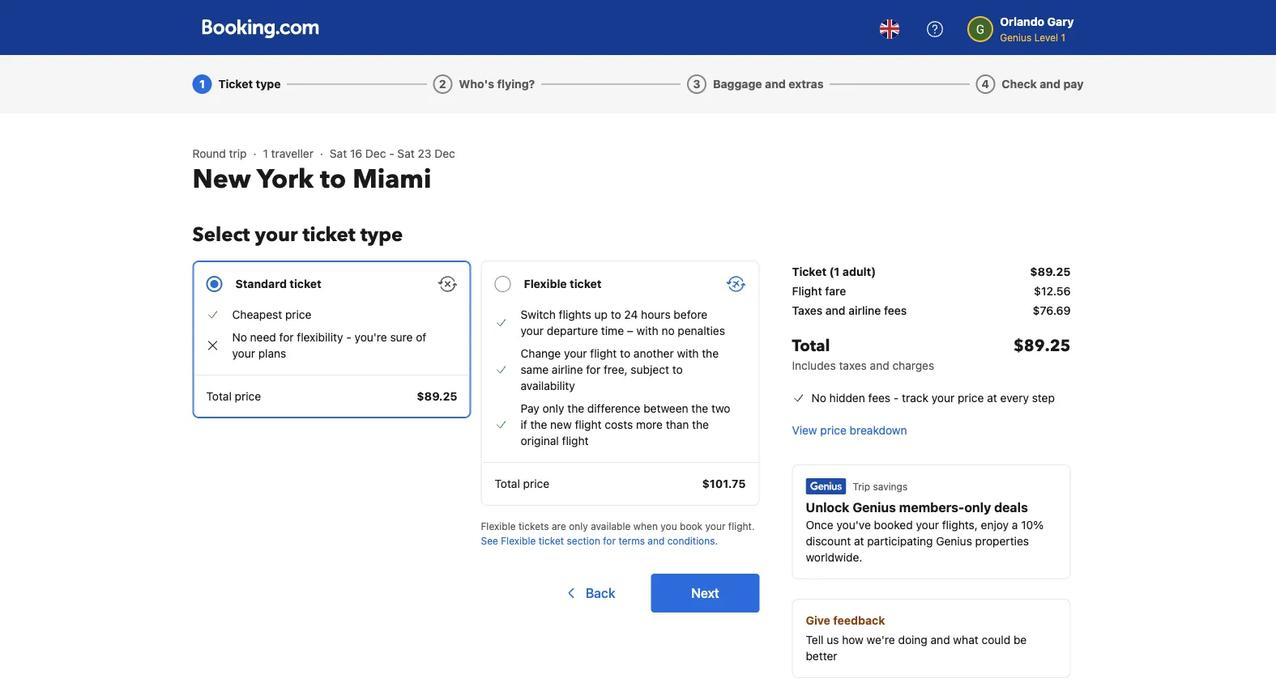 Task type: vqa. For each thing, say whether or not it's contained in the screenshot.
View
yes



Task type: locate. For each thing, give the bounding box(es) containing it.
1 vertical spatial ticket
[[792, 265, 827, 279]]

0 vertical spatial for
[[279, 331, 294, 344]]

1 horizontal spatial ticket
[[792, 265, 827, 279]]

0 horizontal spatial no
[[232, 331, 247, 344]]

fees inside cell
[[884, 304, 907, 318]]

0 horizontal spatial at
[[854, 535, 864, 549]]

flexible up switch
[[524, 278, 567, 291]]

pay only the difference between the two if the new flight costs more than the original flight
[[521, 402, 730, 448]]

and
[[765, 77, 786, 91], [1040, 77, 1061, 91], [826, 304, 846, 318], [870, 359, 889, 373], [648, 536, 665, 547], [931, 634, 950, 647]]

-
[[389, 147, 394, 160], [346, 331, 351, 344], [894, 392, 899, 405]]

section
[[567, 536, 600, 547]]

your
[[255, 222, 298, 248], [521, 325, 544, 338], [232, 347, 255, 361], [564, 347, 587, 361], [932, 392, 955, 405], [916, 519, 939, 532], [705, 521, 726, 532]]

$12.56 cell
[[1034, 284, 1071, 300]]

$76.69
[[1033, 304, 1071, 318]]

type down "miami"
[[360, 222, 403, 248]]

change
[[521, 347, 561, 361]]

2 dec from the left
[[434, 147, 455, 160]]

orlando
[[1000, 15, 1045, 28]]

flexible up the see
[[481, 521, 516, 532]]

1 horizontal spatial 1
[[263, 147, 268, 160]]

0 vertical spatial 1
[[1061, 32, 1066, 43]]

no inside no need for flexibility - you're sure of your plans
[[232, 331, 247, 344]]

your down need at the top of page
[[232, 347, 255, 361]]

flexible inside option
[[524, 278, 567, 291]]

table containing total
[[792, 261, 1071, 381]]

price left every
[[958, 392, 984, 405]]

0 horizontal spatial sat
[[330, 147, 347, 160]]

0 vertical spatial airline
[[849, 304, 881, 318]]

- left you're
[[346, 331, 351, 344]]

fare
[[825, 285, 846, 298]]

to inside round trip · 1 traveller · sat 16 dec - sat 23 dec new york to miami
[[320, 162, 346, 197]]

enjoy
[[981, 519, 1009, 532]]

at
[[987, 392, 997, 405], [854, 535, 864, 549]]

1 row from the top
[[792, 261, 1071, 284]]

- inside no need for flexibility - you're sure of your plans
[[346, 331, 351, 344]]

2 vertical spatial genius
[[936, 535, 972, 549]]

2 vertical spatial only
[[569, 521, 588, 532]]

only up section
[[569, 521, 588, 532]]

flight up free,
[[590, 347, 617, 361]]

1 horizontal spatial at
[[987, 392, 997, 405]]

1 vertical spatial genius
[[853, 500, 896, 516]]

no
[[662, 325, 675, 338]]

1 vertical spatial at
[[854, 535, 864, 549]]

standard ticket
[[235, 278, 321, 291]]

total for change your flight to another with the same airline for free, subject to availability
[[495, 478, 520, 491]]

genius down trip savings
[[853, 500, 896, 516]]

baggage
[[713, 77, 762, 91]]

booking.com logo image
[[202, 19, 319, 38], [202, 19, 319, 38]]

price
[[285, 308, 311, 322], [235, 390, 261, 404], [958, 392, 984, 405], [820, 424, 847, 438], [523, 478, 549, 491]]

total price up "tickets"
[[495, 478, 549, 491]]

and left what
[[931, 634, 950, 647]]

1 horizontal spatial with
[[677, 347, 699, 361]]

total for no need for flexibility - you're sure of your plans
[[206, 390, 232, 404]]

3 row from the top
[[792, 303, 1071, 322]]

row containing taxes and airline fees
[[792, 303, 1071, 322]]

airline inside cell
[[849, 304, 881, 318]]

0 vertical spatial at
[[987, 392, 997, 405]]

at down you've
[[854, 535, 864, 549]]

2
[[439, 77, 446, 91]]

total price
[[206, 390, 261, 404], [495, 478, 549, 491]]

flight.
[[728, 521, 755, 532]]

your down switch
[[521, 325, 544, 338]]

ticket (1 adult) cell
[[792, 264, 876, 280]]

ticket right standard
[[290, 278, 321, 291]]

with right –
[[637, 325, 658, 338]]

genius down flights,
[[936, 535, 972, 549]]

the right if
[[530, 419, 547, 432]]

1 horizontal spatial genius
[[936, 535, 972, 549]]

$89.25 cell for ticket (1 adult) cell
[[1030, 264, 1071, 280]]

price inside the view price breakdown element
[[820, 424, 847, 438]]

view price breakdown element
[[792, 423, 907, 439]]

track
[[902, 392, 929, 405]]

row containing total
[[792, 322, 1071, 381]]

for down the available
[[603, 536, 616, 547]]

row
[[792, 261, 1071, 284], [792, 284, 1071, 303], [792, 303, 1071, 322], [792, 322, 1071, 381]]

2 vertical spatial $89.25
[[417, 390, 457, 404]]

0 horizontal spatial ticket
[[218, 77, 253, 91]]

0 vertical spatial ticket
[[218, 77, 253, 91]]

back
[[586, 586, 615, 602]]

no for no hidden fees - track your price at every step
[[811, 392, 826, 405]]

availability
[[521, 380, 575, 393]]

2 vertical spatial 1
[[263, 147, 268, 160]]

2 horizontal spatial for
[[603, 536, 616, 547]]

- up "miami"
[[389, 147, 394, 160]]

0 vertical spatial -
[[389, 147, 394, 160]]

0 vertical spatial $89.25
[[1030, 265, 1071, 279]]

only for tickets
[[569, 521, 588, 532]]

the down 'penalties'
[[702, 347, 719, 361]]

1 horizontal spatial total price
[[495, 478, 549, 491]]

for up the plans at the bottom of page
[[279, 331, 294, 344]]

0 vertical spatial flight
[[590, 347, 617, 361]]

flexible ticket
[[524, 278, 602, 291]]

taxes
[[792, 304, 823, 318]]

at inside 'unlock genius members-only deals once you've booked your flights, enjoy a 10% discount at participating genius properties worldwide.'
[[854, 535, 864, 549]]

$89.25 up $12.56
[[1030, 265, 1071, 279]]

flight inside change your flight to another with the same airline for free, subject to availability
[[590, 347, 617, 361]]

1 vertical spatial flight
[[575, 419, 602, 432]]

airline up availability
[[552, 363, 583, 377]]

orlando gary genius level 1
[[1000, 15, 1074, 43]]

$89.25 cell
[[1030, 264, 1071, 280], [1014, 335, 1071, 374]]

the
[[702, 347, 719, 361], [567, 402, 584, 416], [691, 402, 708, 416], [530, 419, 547, 432], [692, 419, 709, 432]]

us
[[827, 634, 839, 647]]

- left track at the right of the page
[[894, 392, 899, 405]]

no left "hidden"
[[811, 392, 826, 405]]

and inside cell
[[826, 304, 846, 318]]

2 horizontal spatial total
[[792, 335, 830, 358]]

only inside pay only the difference between the two if the new flight costs more than the original flight
[[542, 402, 564, 416]]

ticket for ticket type
[[218, 77, 253, 91]]

and down when
[[648, 536, 665, 547]]

genius down orlando at the right
[[1000, 32, 1032, 43]]

flight right the new
[[575, 419, 602, 432]]

1 horizontal spatial ·
[[320, 147, 323, 160]]

your right book
[[705, 521, 726, 532]]

trip savings
[[853, 481, 908, 493]]

available
[[591, 521, 631, 532]]

1 horizontal spatial type
[[360, 222, 403, 248]]

pay
[[1063, 77, 1084, 91]]

row containing flight fare
[[792, 284, 1071, 303]]

ticket inside radio
[[290, 278, 321, 291]]

no for no need for flexibility - you're sure of your plans
[[232, 331, 247, 344]]

0 horizontal spatial ·
[[253, 147, 256, 160]]

4 row from the top
[[792, 322, 1071, 381]]

0 vertical spatial fees
[[884, 304, 907, 318]]

flights
[[559, 308, 591, 322]]

give feedback tell us how we're doing and what could be better
[[806, 615, 1027, 664]]

1 vertical spatial $89.25 cell
[[1014, 335, 1071, 374]]

2 vertical spatial for
[[603, 536, 616, 547]]

$89.25
[[1030, 265, 1071, 279], [1014, 335, 1071, 358], [417, 390, 457, 404]]

1 horizontal spatial for
[[586, 363, 601, 377]]

- inside round trip · 1 traveller · sat 16 dec - sat 23 dec new york to miami
[[389, 147, 394, 160]]

1
[[1061, 32, 1066, 43], [199, 77, 205, 91], [263, 147, 268, 160]]

2 horizontal spatial only
[[964, 500, 991, 516]]

sat left 16
[[330, 147, 347, 160]]

2 vertical spatial -
[[894, 392, 899, 405]]

2 row from the top
[[792, 284, 1071, 303]]

new
[[192, 162, 251, 197]]

2 vertical spatial total
[[495, 478, 520, 491]]

1 vertical spatial 1
[[199, 77, 205, 91]]

1 horizontal spatial sat
[[397, 147, 415, 160]]

$89.25 down of
[[417, 390, 457, 404]]

· right traveller
[[320, 147, 323, 160]]

1 vertical spatial -
[[346, 331, 351, 344]]

airline down "adult)"
[[849, 304, 881, 318]]

unlock
[[806, 500, 850, 516]]

traveller
[[271, 147, 313, 160]]

to right 'up'
[[611, 308, 621, 322]]

only
[[542, 402, 564, 416], [964, 500, 991, 516], [569, 521, 588, 532]]

and right 'taxes'
[[870, 359, 889, 373]]

for
[[279, 331, 294, 344], [586, 363, 601, 377], [603, 536, 616, 547]]

plans
[[258, 347, 286, 361]]

your inside 'unlock genius members-only deals once you've booked your flights, enjoy a 10% discount at participating genius properties worldwide.'
[[916, 519, 939, 532]]

ticket inside cell
[[792, 265, 827, 279]]

1 horizontal spatial total
[[495, 478, 520, 491]]

only inside flexible tickets are only available when you book your flight. see flexible ticket section for terms and conditions.
[[569, 521, 588, 532]]

· right trip
[[253, 147, 256, 160]]

free,
[[604, 363, 628, 377]]

no left need at the top of page
[[232, 331, 247, 344]]

select
[[192, 222, 250, 248]]

only up enjoy
[[964, 500, 991, 516]]

with
[[637, 325, 658, 338], [677, 347, 699, 361]]

fees
[[884, 304, 907, 318], [868, 392, 891, 405]]

0 vertical spatial total price
[[206, 390, 261, 404]]

your down members-
[[916, 519, 939, 532]]

0 horizontal spatial only
[[542, 402, 564, 416]]

to
[[320, 162, 346, 197], [611, 308, 621, 322], [620, 347, 630, 361], [672, 363, 683, 377]]

1 vertical spatial only
[[964, 500, 991, 516]]

for inside change your flight to another with the same airline for free, subject to availability
[[586, 363, 601, 377]]

a
[[1012, 519, 1018, 532]]

feedback
[[833, 615, 885, 628]]

for left free,
[[586, 363, 601, 377]]

0 horizontal spatial with
[[637, 325, 658, 338]]

ticket
[[218, 77, 253, 91], [792, 265, 827, 279]]

who's flying?
[[459, 77, 535, 91]]

at left every
[[987, 392, 997, 405]]

0 horizontal spatial total
[[206, 390, 232, 404]]

flying?
[[497, 77, 535, 91]]

fees up the total includes taxes and charges
[[884, 304, 907, 318]]

2 horizontal spatial 1
[[1061, 32, 1066, 43]]

round
[[192, 147, 226, 160]]

book
[[680, 521, 703, 532]]

0 horizontal spatial -
[[346, 331, 351, 344]]

your inside no need for flexibility - you're sure of your plans
[[232, 347, 255, 361]]

when
[[633, 521, 658, 532]]

costs
[[605, 419, 633, 432]]

1 down gary
[[1061, 32, 1066, 43]]

time
[[601, 325, 624, 338]]

1 horizontal spatial only
[[569, 521, 588, 532]]

fees right "hidden"
[[868, 392, 891, 405]]

dec right 23
[[434, 147, 455, 160]]

table
[[792, 261, 1071, 381]]

4
[[982, 77, 989, 91]]

genius inside orlando gary genius level 1
[[1000, 32, 1032, 43]]

1 vertical spatial total price
[[495, 478, 549, 491]]

0 horizontal spatial for
[[279, 331, 294, 344]]

type up traveller
[[256, 77, 281, 91]]

$89.25 cell up step
[[1014, 335, 1071, 374]]

None radio
[[192, 261, 471, 419]]

1 horizontal spatial -
[[389, 147, 394, 160]]

flight
[[590, 347, 617, 361], [575, 419, 602, 432], [562, 435, 589, 448]]

flight fare
[[792, 285, 846, 298]]

and inside the total includes taxes and charges
[[870, 359, 889, 373]]

the inside change your flight to another with the same airline for free, subject to availability
[[702, 347, 719, 361]]

–
[[627, 325, 634, 338]]

with inside switch flights up to 24 hours before your departure time – with no penalties
[[637, 325, 658, 338]]

only up the new
[[542, 402, 564, 416]]

see flexible ticket section for terms and conditions. link
[[481, 536, 718, 547]]

1 horizontal spatial no
[[811, 392, 826, 405]]

type
[[256, 77, 281, 91], [360, 222, 403, 248]]

dec right 16
[[365, 147, 386, 160]]

flights,
[[942, 519, 978, 532]]

discount
[[806, 535, 851, 549]]

see
[[481, 536, 498, 547]]

2 sat from the left
[[397, 147, 415, 160]]

flexible down "tickets"
[[501, 536, 536, 547]]

ticket up flight
[[792, 265, 827, 279]]

select your ticket type
[[192, 222, 403, 248]]

0 vertical spatial with
[[637, 325, 658, 338]]

1 vertical spatial for
[[586, 363, 601, 377]]

1 vertical spatial flexible
[[481, 521, 516, 532]]

total price down the plans at the bottom of page
[[206, 390, 261, 404]]

1 horizontal spatial dec
[[434, 147, 455, 160]]

only inside 'unlock genius members-only deals once you've booked your flights, enjoy a 10% discount at participating genius properties worldwide.'
[[964, 500, 991, 516]]

0 horizontal spatial total price
[[206, 390, 261, 404]]

to right york
[[320, 162, 346, 197]]

with down 'penalties'
[[677, 347, 699, 361]]

no
[[232, 331, 247, 344], [811, 392, 826, 405]]

2 horizontal spatial genius
[[1000, 32, 1032, 43]]

round trip · 1 traveller · sat 16 dec - sat 23 dec new york to miami
[[192, 147, 455, 197]]

1 left ticket type
[[199, 77, 205, 91]]

0 horizontal spatial airline
[[552, 363, 583, 377]]

ticket up trip
[[218, 77, 253, 91]]

0 vertical spatial total
[[792, 335, 830, 358]]

0 vertical spatial genius
[[1000, 32, 1032, 43]]

flight down the new
[[562, 435, 589, 448]]

ticket down are
[[539, 536, 564, 547]]

1 vertical spatial no
[[811, 392, 826, 405]]

to inside switch flights up to 24 hours before your departure time – with no penalties
[[611, 308, 621, 322]]

trip
[[229, 147, 247, 160]]

$89.25 cell up $12.56
[[1030, 264, 1071, 280]]

$89.25 inside radio
[[417, 390, 457, 404]]

1 vertical spatial with
[[677, 347, 699, 361]]

0 vertical spatial no
[[232, 331, 247, 344]]

need
[[250, 331, 276, 344]]

gary
[[1047, 15, 1074, 28]]

1 vertical spatial total
[[206, 390, 232, 404]]

ticket up flights
[[570, 278, 602, 291]]

None radio
[[481, 261, 760, 506]]

2 · from the left
[[320, 147, 323, 160]]

0 vertical spatial $89.25 cell
[[1030, 264, 1071, 280]]

and down fare
[[826, 304, 846, 318]]

1 left traveller
[[263, 147, 268, 160]]

the left two at right bottom
[[691, 402, 708, 416]]

your inside switch flights up to 24 hours before your departure time – with no penalties
[[521, 325, 544, 338]]

·
[[253, 147, 256, 160], [320, 147, 323, 160]]

0 horizontal spatial dec
[[365, 147, 386, 160]]

1 horizontal spatial airline
[[849, 304, 881, 318]]

0 vertical spatial flexible
[[524, 278, 567, 291]]

flexible
[[524, 278, 567, 291], [481, 521, 516, 532], [501, 536, 536, 547]]

1 vertical spatial airline
[[552, 363, 583, 377]]

sat left 23
[[397, 147, 415, 160]]

ticket type
[[218, 77, 281, 91]]

participating
[[867, 535, 933, 549]]

your down departure
[[564, 347, 587, 361]]

1 · from the left
[[253, 147, 256, 160]]

$89.25 down $76.69 cell
[[1014, 335, 1071, 358]]

price right view
[[820, 424, 847, 438]]

than
[[666, 419, 689, 432]]

0 horizontal spatial type
[[256, 77, 281, 91]]

0 vertical spatial only
[[542, 402, 564, 416]]

genius image
[[806, 479, 846, 495], [806, 479, 846, 495]]



Task type: describe. For each thing, give the bounding box(es) containing it.
extras
[[789, 77, 824, 91]]

cheapest
[[232, 308, 282, 322]]

switch
[[521, 308, 556, 322]]

$89.25 for total price
[[417, 390, 457, 404]]

to right subject
[[672, 363, 683, 377]]

view price breakdown link
[[792, 423, 907, 439]]

0 horizontal spatial 1
[[199, 77, 205, 91]]

tell
[[806, 634, 824, 647]]

flight fare cell
[[792, 284, 846, 300]]

better
[[806, 650, 838, 664]]

1 vertical spatial $89.25
[[1014, 335, 1071, 358]]

with inside change your flight to another with the same airline for free, subject to availability
[[677, 347, 699, 361]]

baggage and extras
[[713, 77, 824, 91]]

no need for flexibility - you're sure of your plans
[[232, 331, 426, 361]]

0 vertical spatial type
[[256, 77, 281, 91]]

$76.69 cell
[[1033, 303, 1071, 319]]

check and pay
[[1002, 77, 1084, 91]]

view
[[792, 424, 817, 438]]

properties
[[975, 535, 1029, 549]]

original
[[521, 435, 559, 448]]

penalties
[[678, 325, 725, 338]]

24
[[624, 308, 638, 322]]

23
[[418, 147, 431, 160]]

and inside give feedback tell us how we're doing and what could be better
[[931, 634, 950, 647]]

1 inside orlando gary genius level 1
[[1061, 32, 1066, 43]]

your inside change your flight to another with the same airline for free, subject to availability
[[564, 347, 587, 361]]

1 dec from the left
[[365, 147, 386, 160]]

1 vertical spatial fees
[[868, 392, 891, 405]]

flexible for flexible tickets are only available when you book your flight. see flexible ticket section for terms and conditions.
[[481, 521, 516, 532]]

switch flights up to 24 hours before your departure time – with no penalties
[[521, 308, 725, 338]]

flight
[[792, 285, 822, 298]]

subject
[[631, 363, 669, 377]]

for inside no need for flexibility - you're sure of your plans
[[279, 331, 294, 344]]

trip
[[853, 481, 870, 493]]

$89.25 cell for total cell
[[1014, 335, 1071, 374]]

your inside flexible tickets are only available when you book your flight. see flexible ticket section for terms and conditions.
[[705, 521, 726, 532]]

up
[[594, 308, 608, 322]]

check
[[1002, 77, 1037, 91]]

price up "tickets"
[[523, 478, 549, 491]]

breakdown
[[850, 424, 907, 438]]

ticket inside flexible tickets are only available when you book your flight. see flexible ticket section for terms and conditions.
[[539, 536, 564, 547]]

departure
[[547, 325, 598, 338]]

charges
[[892, 359, 934, 373]]

standard
[[235, 278, 287, 291]]

1 vertical spatial type
[[360, 222, 403, 248]]

for inside flexible tickets are only available when you book your flight. see flexible ticket section for terms and conditions.
[[603, 536, 616, 547]]

ticket for ticket (1 adult)
[[792, 265, 827, 279]]

total cell
[[792, 335, 934, 374]]

terms
[[619, 536, 645, 547]]

another
[[634, 347, 674, 361]]

next
[[691, 586, 719, 602]]

could
[[982, 634, 1011, 647]]

flexible for flexible ticket
[[524, 278, 567, 291]]

flexibility
[[297, 331, 343, 344]]

sure
[[390, 331, 413, 344]]

conditions.
[[667, 536, 718, 547]]

taxes and airline fees cell
[[792, 303, 907, 319]]

price down the plans at the bottom of page
[[235, 390, 261, 404]]

view price breakdown
[[792, 424, 907, 438]]

row containing ticket (1 adult)
[[792, 261, 1071, 284]]

1 sat from the left
[[330, 147, 347, 160]]

difference
[[587, 402, 640, 416]]

pay
[[521, 402, 539, 416]]

to up free,
[[620, 347, 630, 361]]

miami
[[353, 162, 431, 197]]

0 horizontal spatial genius
[[853, 500, 896, 516]]

2 horizontal spatial -
[[894, 392, 899, 405]]

the up the new
[[567, 402, 584, 416]]

1 inside round trip · 1 traveller · sat 16 dec - sat 23 dec new york to miami
[[263, 147, 268, 160]]

tickets
[[519, 521, 549, 532]]

change your flight to another with the same airline for free, subject to availability
[[521, 347, 719, 393]]

once
[[806, 519, 834, 532]]

every
[[1000, 392, 1029, 405]]

$101.75
[[702, 478, 746, 491]]

2 vertical spatial flight
[[562, 435, 589, 448]]

you
[[661, 521, 677, 532]]

(1
[[829, 265, 840, 279]]

give
[[806, 615, 830, 628]]

booked
[[874, 519, 913, 532]]

your right track at the right of the page
[[932, 392, 955, 405]]

who's
[[459, 77, 494, 91]]

2 vertical spatial flexible
[[501, 536, 536, 547]]

none radio containing flexible ticket
[[481, 261, 760, 506]]

taxes and airline fees
[[792, 304, 907, 318]]

doing
[[898, 634, 928, 647]]

$89.25 for ticket (1 adult)
[[1030, 265, 1071, 279]]

new
[[550, 419, 572, 432]]

your up the standard ticket
[[255, 222, 298, 248]]

16
[[350, 147, 362, 160]]

deals
[[994, 500, 1028, 516]]

if
[[521, 419, 527, 432]]

hours
[[641, 308, 671, 322]]

level
[[1034, 32, 1058, 43]]

back button
[[553, 574, 625, 613]]

are
[[552, 521, 566, 532]]

total inside the total includes taxes and charges
[[792, 335, 830, 358]]

none radio containing standard ticket
[[192, 261, 471, 419]]

be
[[1014, 634, 1027, 647]]

3
[[693, 77, 701, 91]]

and left pay
[[1040, 77, 1061, 91]]

flexible tickets are only available when you book your flight. see flexible ticket section for terms and conditions.
[[481, 521, 755, 547]]

no hidden fees - track your price at every step
[[811, 392, 1055, 405]]

savings
[[873, 481, 908, 493]]

how
[[842, 634, 864, 647]]

total price for change your flight to another with the same airline for free, subject to availability
[[495, 478, 549, 491]]

next button
[[651, 574, 760, 613]]

ticket down round trip · 1 traveller · sat 16 dec - sat 23 dec new york to miami
[[303, 222, 355, 248]]

price up "flexibility"
[[285, 308, 311, 322]]

cheapest price
[[232, 308, 311, 322]]

between
[[644, 402, 688, 416]]

same
[[521, 363, 549, 377]]

the right than
[[692, 419, 709, 432]]

and left extras
[[765, 77, 786, 91]]

more
[[636, 419, 663, 432]]

of
[[416, 331, 426, 344]]

only for genius
[[964, 500, 991, 516]]

you've
[[837, 519, 871, 532]]

airline inside change your flight to another with the same airline for free, subject to availability
[[552, 363, 583, 377]]

and inside flexible tickets are only available when you book your flight. see flexible ticket section for terms and conditions.
[[648, 536, 665, 547]]

before
[[674, 308, 708, 322]]

total price for no need for flexibility - you're sure of your plans
[[206, 390, 261, 404]]



